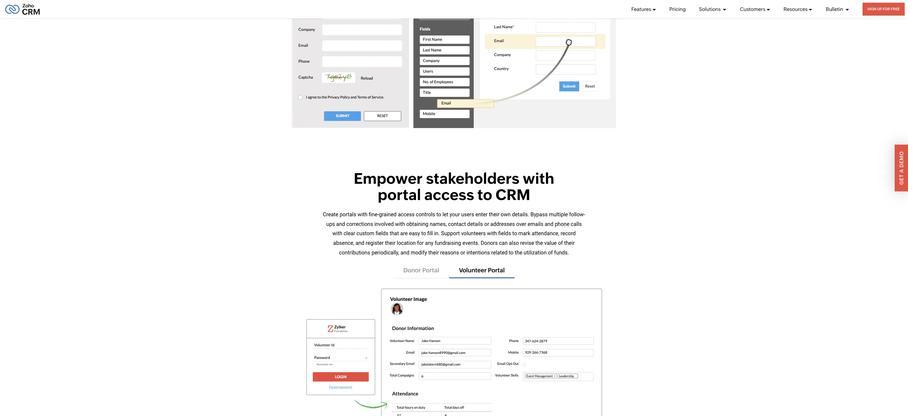 Task type: locate. For each thing, give the bounding box(es) containing it.
fields up can
[[499, 230, 511, 237]]

1 vertical spatial the
[[515, 250, 523, 256]]

to inside empower stakeholders with portal access to crm
[[478, 186, 493, 204]]

1 vertical spatial of
[[548, 250, 553, 256]]

portal
[[423, 267, 439, 274], [488, 267, 505, 274]]

access
[[425, 186, 474, 204], [398, 211, 415, 218]]

controls
[[416, 211, 435, 218]]

1 horizontal spatial or
[[485, 221, 489, 227]]

bulletin
[[826, 6, 845, 12]]

portal
[[378, 186, 421, 204]]

names,
[[430, 221, 447, 227]]

ups
[[326, 221, 335, 227]]

donor
[[403, 267, 421, 274]]

0 horizontal spatial of
[[548, 250, 553, 256]]

or down events.
[[461, 250, 465, 256]]

contributions
[[339, 250, 370, 256]]

corrections
[[347, 221, 373, 227]]

solutions link
[[699, 0, 727, 18]]

portal down related
[[488, 267, 505, 274]]

resources
[[784, 6, 808, 12]]

events.
[[463, 240, 480, 246]]

details
[[467, 221, 483, 227]]

that
[[390, 230, 399, 237]]

solutions
[[699, 6, 722, 12]]

support
[[441, 230, 460, 237]]

fields
[[376, 230, 389, 237], [499, 230, 511, 237]]

1 vertical spatial access
[[398, 211, 415, 218]]

absence,
[[333, 240, 354, 246]]

grained
[[379, 211, 397, 218]]

to down also
[[509, 250, 514, 256]]

let
[[443, 211, 449, 218]]

access inside empower stakeholders with portal access to crm
[[425, 186, 474, 204]]

0 vertical spatial access
[[425, 186, 474, 204]]

to up also
[[513, 230, 517, 237]]

or down enter
[[485, 221, 489, 227]]

their down any
[[429, 250, 439, 256]]

of
[[558, 240, 563, 246], [548, 250, 553, 256]]

access up let
[[425, 186, 474, 204]]

own
[[501, 211, 511, 218]]

0 horizontal spatial portal
[[423, 267, 439, 274]]

1 vertical spatial or
[[461, 250, 465, 256]]

access up obtaining
[[398, 211, 415, 218]]

modify
[[411, 250, 427, 256]]

fine-
[[369, 211, 379, 218]]

2 portal from the left
[[488, 267, 505, 274]]

pricing link
[[670, 0, 686, 18]]

the
[[536, 240, 543, 246], [515, 250, 523, 256]]

1 portal from the left
[[423, 267, 439, 274]]

1 horizontal spatial fields
[[499, 230, 511, 237]]

donors
[[481, 240, 498, 246]]

features link
[[632, 0, 656, 18]]

and
[[336, 221, 345, 227], [545, 221, 554, 227], [356, 240, 365, 246], [401, 250, 410, 256]]

any
[[425, 240, 434, 246]]

the up utilization
[[536, 240, 543, 246]]

fields down involved
[[376, 230, 389, 237]]

calls
[[571, 221, 582, 227]]

create
[[323, 211, 338, 218]]

custom
[[357, 230, 374, 237]]

utilization
[[524, 250, 547, 256]]

manage all your finances in a central place image
[[305, 287, 604, 416]]

0 vertical spatial the
[[536, 240, 543, 246]]

crm
[[496, 186, 531, 204]]

register
[[366, 240, 384, 246]]

donor portal
[[403, 267, 439, 274]]

to
[[478, 186, 493, 204], [437, 211, 441, 218], [421, 230, 426, 237], [513, 230, 517, 237], [509, 250, 514, 256]]

1 horizontal spatial the
[[536, 240, 543, 246]]

0 horizontal spatial fields
[[376, 230, 389, 237]]

the down also
[[515, 250, 523, 256]]

easy
[[409, 230, 420, 237]]

portal right the donor
[[423, 267, 439, 274]]

resources link
[[784, 0, 813, 18]]

of up the funds.
[[558, 240, 563, 246]]

also
[[509, 240, 519, 246]]

and down location
[[401, 250, 410, 256]]

1 horizontal spatial of
[[558, 240, 563, 246]]

intentions
[[467, 250, 490, 256]]

their down record
[[564, 240, 575, 246]]

volunteers
[[461, 230, 486, 237]]

in.
[[434, 230, 440, 237]]

of down value
[[548, 250, 553, 256]]

0 horizontal spatial access
[[398, 211, 415, 218]]

funds.
[[554, 250, 569, 256]]

for
[[417, 240, 424, 246]]

sign up for free link
[[863, 3, 905, 16]]

or
[[485, 221, 489, 227], [461, 250, 465, 256]]

sign
[[868, 7, 877, 11]]

volunteer
[[459, 267, 487, 274]]

up
[[877, 7, 882, 11]]

0 vertical spatial or
[[485, 221, 489, 227]]

get
[[899, 174, 905, 185]]

1 horizontal spatial portal
[[488, 267, 505, 274]]

to up enter
[[478, 186, 493, 204]]

multiple
[[549, 211, 568, 218]]

their
[[489, 211, 500, 218], [385, 240, 396, 246], [564, 240, 575, 246], [429, 250, 439, 256]]

1 horizontal spatial access
[[425, 186, 474, 204]]

with
[[523, 170, 555, 187], [358, 211, 368, 218], [395, 221, 405, 227], [333, 230, 342, 237], [487, 230, 497, 237]]

pricing
[[670, 6, 686, 12]]

related
[[491, 250, 508, 256]]

customers
[[740, 6, 766, 12]]



Task type: vqa. For each thing, say whether or not it's contained in the screenshot.
'Sign' in the top right of the page
yes



Task type: describe. For each thing, give the bounding box(es) containing it.
with inside empower stakeholders with portal access to crm
[[523, 170, 555, 187]]

0 horizontal spatial the
[[515, 250, 523, 256]]

reasons
[[440, 250, 459, 256]]

emails
[[528, 221, 544, 227]]

and up attendance,
[[545, 221, 554, 227]]

features
[[632, 6, 651, 12]]

periodically,
[[372, 250, 399, 256]]

1 fields from the left
[[376, 230, 389, 237]]

demo
[[899, 151, 905, 167]]

involved
[[375, 221, 394, 227]]

can
[[499, 240, 508, 246]]

zoho crm logo image
[[5, 2, 40, 16]]

addresses
[[491, 221, 515, 227]]

value
[[544, 240, 557, 246]]

portals
[[340, 211, 356, 218]]

enter
[[476, 211, 488, 218]]

mark
[[519, 230, 531, 237]]

portal for volunteer portal
[[488, 267, 505, 274]]

contact
[[448, 221, 466, 227]]

users
[[461, 211, 474, 218]]

to left let
[[437, 211, 441, 218]]

bypass
[[531, 211, 548, 218]]

access inside create portals with fine-grained access controls to let your users enter their own details. bypass multiple follow- ups and corrections involved with obtaining names, contact details or addresses over emails and phone calls with clear custom fields that are easy to fill in. support volunteers with fields to mark attendance, record absence, and register their location for any fundraising events. donors can also revise the value of their contributions periodically, and modify their reasons or intentions related to the utilization of funds.
[[398, 211, 415, 218]]

fundraising
[[435, 240, 461, 246]]

empower
[[354, 170, 423, 187]]

0 vertical spatial of
[[558, 240, 563, 246]]

create portals with fine-grained access controls to let your users enter their own details. bypass multiple follow- ups and corrections involved with obtaining names, contact details or addresses over emails and phone calls with clear custom fields that are easy to fill in. support volunteers with fields to mark attendance, record absence, and register their location for any fundraising events. donors can also revise the value of their contributions periodically, and modify their reasons or intentions related to the utilization of funds.
[[323, 211, 585, 256]]

obtaining
[[407, 221, 429, 227]]

a
[[899, 169, 905, 173]]

details.
[[512, 211, 529, 218]]

free
[[891, 7, 900, 11]]

get a demo
[[899, 151, 905, 185]]

and up contributions on the left
[[356, 240, 365, 246]]

attendance,
[[532, 230, 560, 237]]

clear
[[344, 230, 355, 237]]

assign and track jobs image
[[288, 0, 620, 132]]

empower stakeholders with portal access to crm
[[354, 170, 555, 204]]

2 fields from the left
[[499, 230, 511, 237]]

portal for donor portal
[[423, 267, 439, 274]]

over
[[516, 221, 527, 227]]

sign up for free
[[868, 7, 900, 11]]

phone
[[555, 221, 570, 227]]

location
[[397, 240, 416, 246]]

are
[[400, 230, 408, 237]]

revise
[[520, 240, 534, 246]]

record
[[561, 230, 576, 237]]

their down that
[[385, 240, 396, 246]]

follow-
[[569, 211, 585, 218]]

stakeholders
[[426, 170, 520, 187]]

volunteer portal
[[459, 267, 505, 274]]

0 horizontal spatial or
[[461, 250, 465, 256]]

their left own
[[489, 211, 500, 218]]

your
[[450, 211, 460, 218]]

get a demo link
[[895, 144, 908, 191]]

for
[[883, 7, 891, 11]]

and right ups
[[336, 221, 345, 227]]

to left fill on the left of page
[[421, 230, 426, 237]]

bulletin link
[[826, 0, 850, 18]]

fill
[[428, 230, 433, 237]]



